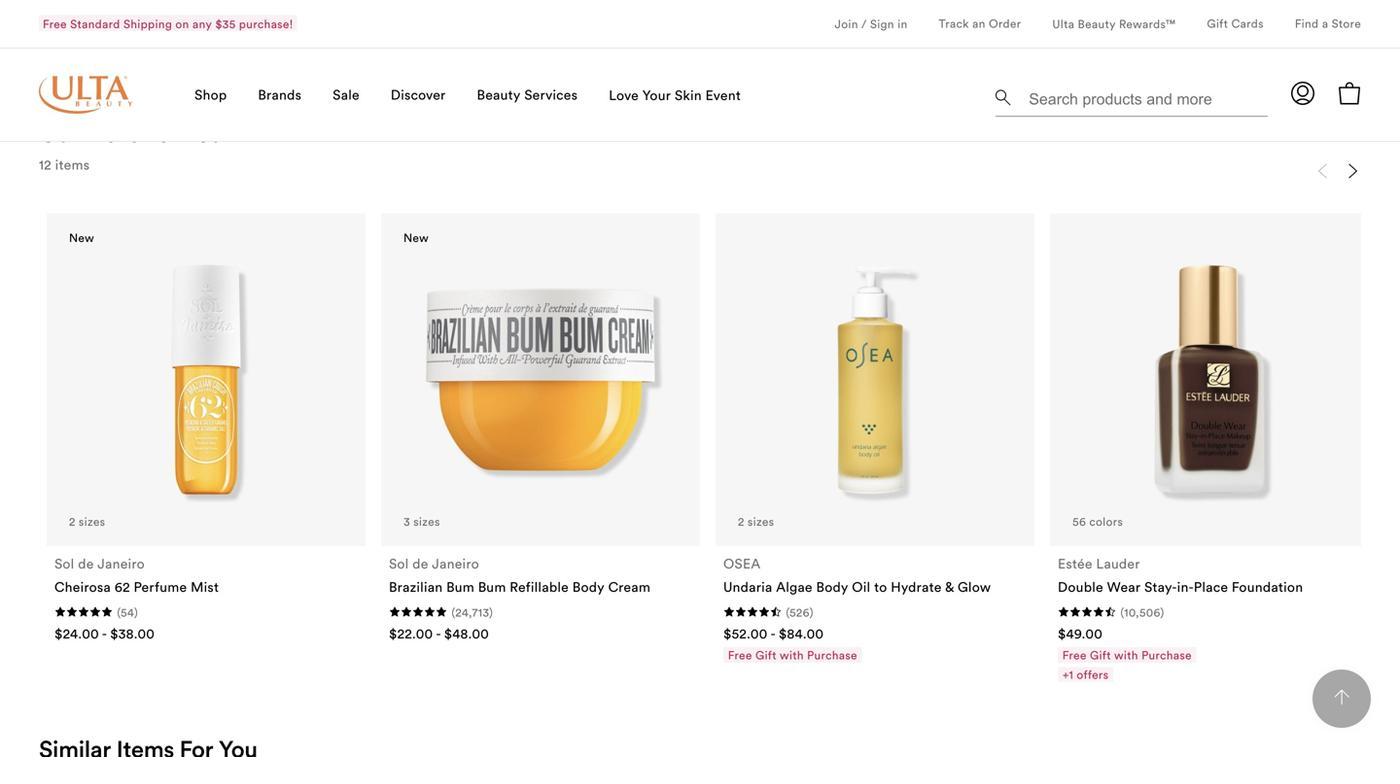 Task type: locate. For each thing, give the bounding box(es) containing it.
de inside sol de janeiro cheirosa 62 perfume mist
[[78, 555, 94, 572]]

0 horizontal spatial with
[[780, 648, 804, 662]]

purchase
[[807, 648, 857, 662], [1142, 648, 1192, 662]]

cream
[[608, 578, 651, 596]]

- right $22.00
[[436, 625, 441, 642]]

0 horizontal spatial sizes
[[79, 514, 105, 529]]

1 purchase from the left
[[807, 648, 857, 662]]

0 vertical spatial beauty
[[1078, 17, 1116, 31]]

1 with from the left
[[780, 648, 804, 662]]

- right $52.00
[[771, 625, 775, 642]]

cards
[[1231, 16, 1264, 30]]

with inside $49.00 free gift with purchase +1 offers
[[1114, 648, 1138, 662]]

- inside $52.00 - $84.00 free gift with purchase
[[771, 625, 775, 642]]

body left "cream"
[[572, 578, 605, 596]]

bum up 24,713
[[478, 578, 506, 596]]

1 sizes from the left
[[79, 514, 105, 529]]

janeiro inside the sol de janeiro brazilian bum bum refillable body cream
[[432, 555, 479, 572]]

$35
[[215, 17, 236, 31]]

( up the "$48.00"
[[452, 605, 455, 620]]

sizes
[[79, 514, 105, 529], [413, 514, 440, 529], [748, 514, 774, 529]]

sizes up cheirosa
[[79, 514, 105, 529]]

1 horizontal spatial sol
[[389, 555, 409, 572]]

estée lauder double wear stay-in-place foundation
[[1058, 555, 1303, 596]]

sol up cheirosa
[[54, 555, 74, 572]]

0 horizontal spatial free
[[43, 17, 67, 31]]

sol up brazilian
[[389, 555, 409, 572]]

body inside the osea undaria algae body oil to hydrate & glow
[[816, 578, 848, 596]]

stay-
[[1144, 578, 1177, 596]]

0 horizontal spatial new
[[69, 230, 94, 245]]

mist
[[191, 578, 219, 596]]

beauty right ulta
[[1078, 17, 1116, 31]]

items
[[55, 156, 90, 173]]

$49.00
[[1058, 625, 1103, 642]]

sol de janeiro cheirosa 62 perfume mist
[[54, 555, 219, 596]]

sol de janeiro cheirosa 62 perfume mist image
[[79, 252, 334, 507]]

sizes for sol de janeiro cheirosa 62 perfume mist
[[79, 514, 105, 529]]

)
[[134, 605, 138, 620], [489, 605, 493, 620], [810, 605, 814, 620], [1161, 605, 1164, 620]]

( up $84.00 at the right of page
[[786, 605, 790, 620]]

gift up offers
[[1090, 648, 1111, 662]]

( up $38.00
[[117, 605, 121, 620]]

1 2 from the left
[[69, 514, 75, 529]]

2 purchase from the left
[[1142, 648, 1192, 662]]

beauty services button
[[477, 48, 578, 142]]

de up brazilian
[[412, 555, 428, 572]]

-
[[102, 625, 106, 642], [436, 625, 441, 642], [771, 625, 775, 642]]

$22.00
[[389, 625, 433, 642]]

new for sol de janeiro cheirosa 62 perfume mist
[[69, 230, 94, 245]]

56
[[1072, 514, 1086, 529]]

picks
[[85, 118, 139, 148]]

$24.00
[[54, 625, 99, 642]]

1 ) from the left
[[134, 605, 138, 620]]

sol
[[54, 555, 74, 572], [389, 555, 409, 572]]

janeiro
[[98, 555, 145, 572], [432, 555, 479, 572]]

gift down $52.00
[[755, 648, 777, 662]]

gift inside $49.00 free gift with purchase +1 offers
[[1090, 648, 1111, 662]]

( for body
[[786, 605, 790, 620]]

1 de from the left
[[78, 555, 94, 572]]

track an order
[[939, 16, 1021, 30]]

brazilian
[[389, 578, 443, 596]]

0 horizontal spatial -
[[102, 625, 106, 642]]

1 bum from the left
[[446, 578, 475, 596]]

2 janeiro from the left
[[432, 555, 479, 572]]

free down $52.00
[[728, 648, 752, 662]]

1 new from the left
[[69, 230, 94, 245]]

) for stay-
[[1161, 605, 1164, 620]]

1 horizontal spatial bum
[[478, 578, 506, 596]]

2 body from the left
[[816, 578, 848, 596]]

1 horizontal spatial gift
[[1090, 648, 1111, 662]]

1 horizontal spatial beauty
[[1078, 17, 1116, 31]]

1 horizontal spatial janeiro
[[432, 555, 479, 572]]

2 horizontal spatial sizes
[[748, 514, 774, 529]]

with down the 10,506
[[1114, 648, 1138, 662]]

gift cards
[[1207, 16, 1264, 30]]

(
[[117, 605, 121, 620], [452, 605, 455, 620], [786, 605, 790, 620], [1121, 605, 1124, 620]]

3 ) from the left
[[810, 605, 814, 620]]

0 horizontal spatial 2
[[69, 514, 75, 529]]

colors
[[1089, 514, 1123, 529]]

sale button
[[333, 48, 360, 142]]

2 sol from the left
[[389, 555, 409, 572]]

find a store link
[[1295, 16, 1361, 34]]

0 horizontal spatial body
[[572, 578, 605, 596]]

2 horizontal spatial -
[[771, 625, 775, 642]]

1 ( from the left
[[117, 605, 121, 620]]

beauty
[[1078, 17, 1116, 31], [477, 86, 521, 104]]

track an order link
[[939, 16, 1021, 34]]

) down stay-
[[1161, 605, 1164, 620]]

1 janeiro from the left
[[98, 555, 145, 572]]

2
[[69, 514, 75, 529], [738, 514, 744, 529]]

$52.00
[[723, 625, 768, 642]]

1 horizontal spatial -
[[436, 625, 441, 642]]

beauty left services
[[477, 86, 521, 104]]

2 horizontal spatial free
[[1063, 648, 1087, 662]]

) for 62
[[134, 605, 138, 620]]

/
[[862, 17, 867, 31]]

1 horizontal spatial body
[[816, 578, 848, 596]]

None search field
[[996, 74, 1268, 121]]

de
[[78, 555, 94, 572], [412, 555, 428, 572]]

1 horizontal spatial 2 sizes
[[738, 514, 774, 529]]

gift
[[1207, 16, 1228, 30], [755, 648, 777, 662], [1090, 648, 1111, 662]]

2 ( from the left
[[452, 605, 455, 620]]

2 sizes up osea
[[738, 514, 774, 529]]

0 horizontal spatial gift
[[755, 648, 777, 662]]

) down the sol de janeiro brazilian bum bum refillable body cream
[[489, 605, 493, 620]]

0 horizontal spatial de
[[78, 555, 94, 572]]

1 horizontal spatial free
[[728, 648, 752, 662]]

purchase down $84.00 at the right of page
[[807, 648, 857, 662]]

purchase!
[[239, 17, 293, 31]]

0 horizontal spatial purchase
[[807, 648, 857, 662]]

1 body from the left
[[572, 578, 605, 596]]

2 de from the left
[[412, 555, 428, 572]]

4 ( from the left
[[1121, 605, 1124, 620]]

purchase inside $49.00 free gift with purchase +1 offers
[[1142, 648, 1192, 662]]

3 ( from the left
[[786, 605, 790, 620]]

sizes up osea
[[748, 514, 774, 529]]

sizes right 3
[[413, 514, 440, 529]]

sol inside sol de janeiro cheirosa 62 perfume mist
[[54, 555, 74, 572]]

4 ) from the left
[[1161, 605, 1164, 620]]

sol de janeiro brazilian bum bum refillable body cream
[[389, 555, 651, 596]]

1 horizontal spatial 2
[[738, 514, 744, 529]]

1 horizontal spatial sizes
[[413, 514, 440, 529]]

back to top image
[[1334, 690, 1350, 705]]

double
[[1058, 578, 1104, 596]]

0 horizontal spatial janeiro
[[98, 555, 145, 572]]

wear
[[1107, 578, 1141, 596]]

24,713
[[455, 605, 489, 620]]

skin
[[675, 87, 702, 104]]

find
[[1295, 16, 1319, 30]]

janeiro up brazilian
[[432, 555, 479, 572]]

previous slide image
[[1315, 163, 1330, 179]]

&
[[945, 578, 954, 596]]

janeiro inside sol de janeiro cheirosa 62 perfume mist
[[98, 555, 145, 572]]

de inside the sol de janeiro brazilian bum bum refillable body cream
[[412, 555, 428, 572]]

janeiro up 62
[[98, 555, 145, 572]]

12
[[39, 156, 51, 173]]

) up $84.00 at the right of page
[[810, 605, 814, 620]]

free left the standard
[[43, 17, 67, 31]]

gift cards link
[[1207, 16, 1264, 34]]

1 horizontal spatial de
[[412, 555, 428, 572]]

bum up ( 24,713 )
[[446, 578, 475, 596]]

cheirosa
[[54, 578, 111, 596]]

our picks for you 12 items
[[39, 118, 223, 173]]

2 new from the left
[[403, 230, 429, 245]]

( for wear
[[1121, 605, 1124, 620]]

sol de janeiro brazilian bum bum refillable body cream image
[[413, 252, 668, 507]]

3 - from the left
[[771, 625, 775, 642]]

in
[[898, 17, 908, 31]]

new for sol de janeiro brazilian bum bum refillable body cream
[[403, 230, 429, 245]]

1 horizontal spatial purchase
[[1142, 648, 1192, 662]]

shop button
[[194, 48, 227, 142]]

1 - from the left
[[102, 625, 106, 642]]

2 sizes
[[69, 514, 105, 529], [738, 514, 774, 529]]

2 sizes up cheirosa
[[69, 514, 105, 529]]

2 - from the left
[[436, 625, 441, 642]]

- for $22.00
[[436, 625, 441, 642]]

0 horizontal spatial 2 sizes
[[69, 514, 105, 529]]

algae
[[776, 578, 813, 596]]

with
[[780, 648, 804, 662], [1114, 648, 1138, 662]]

0 horizontal spatial sol
[[54, 555, 74, 572]]

( 526 )
[[786, 605, 814, 620]]

2 2 from the left
[[738, 514, 744, 529]]

gift inside $52.00 - $84.00 free gift with purchase
[[755, 648, 777, 662]]

bum
[[446, 578, 475, 596], [478, 578, 506, 596]]

0 items in bag image
[[1338, 81, 1361, 105]]

0 horizontal spatial beauty
[[477, 86, 521, 104]]

free standard shipping on any $35 purchase!
[[43, 17, 293, 31]]

526
[[790, 605, 810, 620]]

) up $38.00
[[134, 605, 138, 620]]

0 horizontal spatial bum
[[446, 578, 475, 596]]

1 horizontal spatial with
[[1114, 648, 1138, 662]]

( down wear
[[1121, 605, 1124, 620]]

body left oil
[[816, 578, 848, 596]]

with down $84.00 at the right of page
[[780, 648, 804, 662]]

2 sizes from the left
[[413, 514, 440, 529]]

2 with from the left
[[1114, 648, 1138, 662]]

- right "$24.00"
[[102, 625, 106, 642]]

refillable
[[510, 578, 569, 596]]

your
[[642, 87, 671, 104]]

free up '+1' on the bottom right
[[1063, 648, 1087, 662]]

de up cheirosa
[[78, 555, 94, 572]]

2 up osea
[[738, 514, 744, 529]]

sol inside the sol de janeiro brazilian bum bum refillable body cream
[[389, 555, 409, 572]]

estée
[[1058, 555, 1093, 572]]

gift left cards
[[1207, 16, 1228, 30]]

purchase down ( 10,506 )
[[1142, 648, 1192, 662]]

ulta beauty rewards™
[[1052, 17, 1176, 31]]

sign
[[870, 17, 894, 31]]

1 sol from the left
[[54, 555, 74, 572]]

2 up cheirosa
[[69, 514, 75, 529]]

2 ) from the left
[[489, 605, 493, 620]]

2 horizontal spatial gift
[[1207, 16, 1228, 30]]

sol de janeiro cheirosa 40 perfume mist #2 image
[[161, 0, 235, 23]]

1 horizontal spatial new
[[403, 230, 429, 245]]



Task type: describe. For each thing, give the bounding box(es) containing it.
an
[[972, 16, 986, 30]]

love your skin event link
[[609, 87, 741, 106]]

$24.00 - $38.00
[[54, 625, 155, 642]]

osea
[[723, 555, 761, 572]]

sol for sol de janeiro cheirosa 62 perfume mist
[[54, 555, 74, 572]]

on
[[175, 17, 189, 31]]

- for $24.00
[[102, 625, 106, 642]]

2 bum from the left
[[478, 578, 506, 596]]

3
[[403, 514, 410, 529]]

join
[[835, 17, 858, 31]]

osea undaria algae body oil to hydrate & glow
[[723, 555, 991, 596]]

( 10,506 )
[[1121, 605, 1164, 620]]

1 2 sizes from the left
[[69, 514, 105, 529]]

54
[[121, 605, 134, 620]]

foundation
[[1232, 578, 1303, 596]]

+1
[[1063, 667, 1074, 682]]

3 sizes from the left
[[748, 514, 774, 529]]

$52.00 - $84.00 free gift with purchase
[[723, 625, 857, 662]]

order
[[989, 16, 1021, 30]]

56 colors
[[1072, 514, 1123, 529]]

track
[[939, 16, 969, 30]]

log in to your ulta account image
[[1291, 82, 1315, 105]]

store
[[1332, 16, 1361, 30]]

2 / 7 group
[[150, 0, 246, 33]]

de for brazilian
[[412, 555, 428, 572]]

free inside $49.00 free gift with purchase +1 offers
[[1063, 648, 1087, 662]]

10,506
[[1124, 605, 1161, 620]]

2 2 sizes from the left
[[738, 514, 774, 529]]

Search products and more search field
[[1027, 78, 1262, 112]]

sol for sol de janeiro brazilian bum bum refillable body cream
[[389, 555, 409, 572]]

$38.00
[[110, 625, 155, 642]]

offers
[[1077, 667, 1109, 682]]

) for oil
[[810, 605, 814, 620]]

sol de janeiro cheirosa 40 perfume mist #1 image
[[50, 0, 123, 23]]

hydrate
[[891, 578, 942, 596]]

- for $52.00
[[771, 625, 775, 642]]

discover
[[391, 86, 446, 104]]

$49.00 free gift with purchase +1 offers
[[1058, 625, 1192, 682]]

%1 product carousel region
[[39, 157, 1369, 705]]

3 sizes
[[403, 514, 440, 529]]

a
[[1322, 16, 1329, 30]]

sol de janeiro cheirosa 40 perfume mist #3 image
[[273, 0, 346, 23]]

in-
[[1177, 578, 1194, 596]]

( for cheirosa
[[117, 605, 121, 620]]

purchase inside $52.00 - $84.00 free gift with purchase
[[807, 648, 857, 662]]

join / sign in button
[[835, 0, 908, 48]]

( 24,713 )
[[452, 605, 493, 620]]

undaria
[[723, 578, 773, 596]]

you
[[184, 118, 223, 148]]

janeiro for 62
[[98, 555, 145, 572]]

) for bum
[[489, 605, 493, 620]]

sizes for sol de janeiro brazilian bum bum refillable body cream
[[413, 514, 440, 529]]

find a store
[[1295, 16, 1361, 30]]

place
[[1194, 578, 1228, 596]]

lauder
[[1096, 555, 1140, 572]]

event
[[706, 87, 741, 104]]

( 54 )
[[117, 605, 138, 620]]

brands
[[258, 86, 302, 104]]

join / sign in
[[835, 17, 908, 31]]

go to ulta beauty homepage image
[[39, 76, 132, 114]]

for
[[145, 118, 179, 148]]

1 / 7 group
[[39, 0, 135, 33]]

body inside the sol de janeiro brazilian bum bum refillable body cream
[[572, 578, 605, 596]]

glow
[[958, 578, 991, 596]]

oil
[[852, 578, 871, 596]]

any
[[192, 17, 212, 31]]

love
[[609, 87, 639, 104]]

janeiro for bum
[[432, 555, 479, 572]]

62
[[114, 578, 130, 596]]

free inside $52.00 - $84.00 free gift with purchase
[[728, 648, 752, 662]]

ulta
[[1052, 17, 1075, 31]]

our
[[39, 118, 79, 148]]

1 vertical spatial beauty
[[477, 86, 521, 104]]

discover button
[[391, 48, 446, 142]]

$48.00
[[444, 625, 489, 642]]

de for cheirosa
[[78, 555, 94, 572]]

( for brazilian
[[452, 605, 455, 620]]

next slide image
[[1346, 163, 1361, 179]]

shop
[[194, 86, 227, 104]]

beauty services
[[477, 86, 578, 104]]

love your skin event
[[609, 87, 741, 104]]

$84.00
[[779, 625, 824, 642]]

services
[[524, 86, 578, 104]]

3 / 7 group
[[262, 0, 358, 33]]

estée lauder double wear stay-in-place foundation image
[[1082, 252, 1337, 507]]

shipping
[[123, 17, 172, 31]]

sale
[[333, 86, 360, 104]]

osea undaria algae body oil to hydrate & glow image
[[748, 252, 1003, 507]]

with inside $52.00 - $84.00 free gift with purchase
[[780, 648, 804, 662]]

to
[[874, 578, 887, 596]]

brands button
[[258, 48, 302, 142]]

standard
[[70, 17, 120, 31]]

perfume
[[134, 578, 187, 596]]



Task type: vqa. For each thing, say whether or not it's contained in the screenshot.
1st product group from the bottom of the page
no



